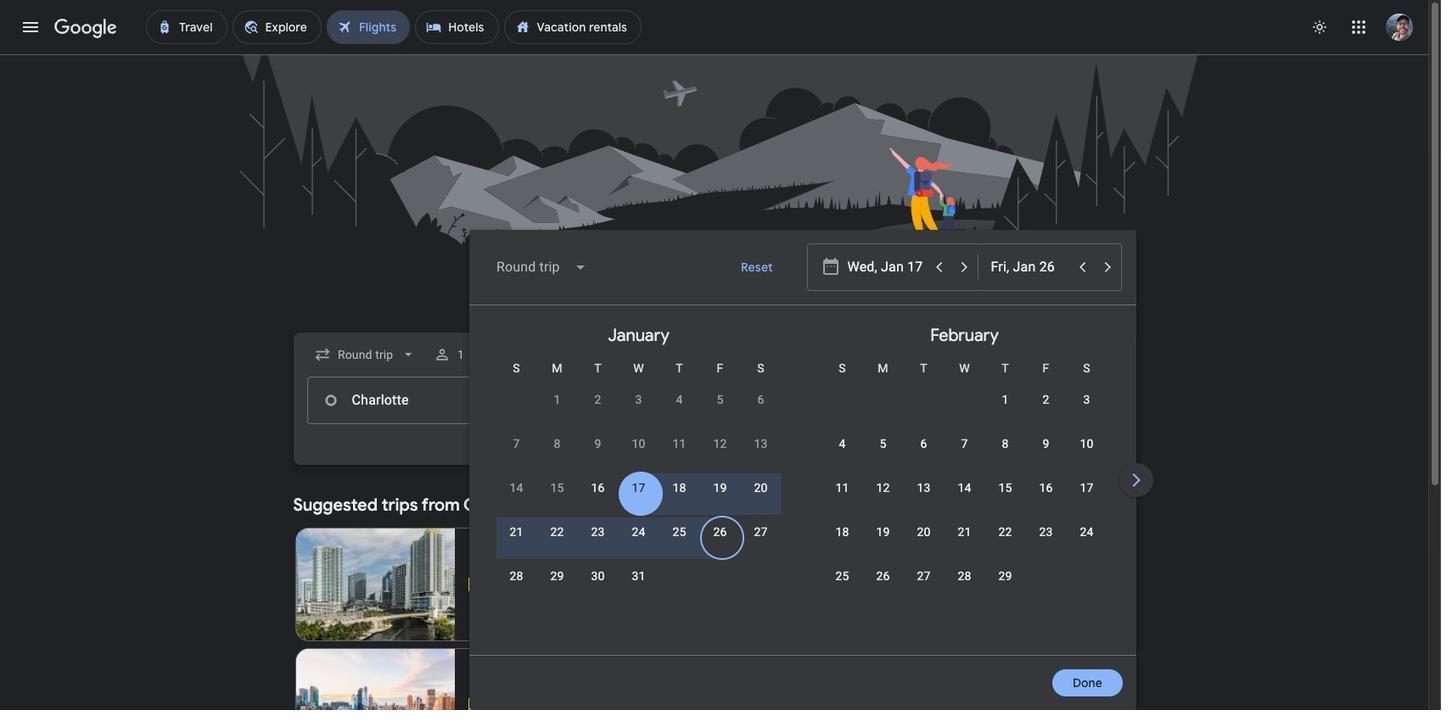 Task type: locate. For each thing, give the bounding box(es) containing it.
wed, jan 31 element
[[632, 568, 645, 585]]

wed, feb 14 element
[[958, 480, 971, 496]]

sat, feb 17 element
[[1080, 480, 1094, 496]]

cell
[[496, 518, 537, 559]]

Return text field
[[990, 378, 1107, 424]]

mon, feb 12 element
[[876, 480, 890, 496]]

fri, jan 5 element
[[717, 391, 724, 408]]

row
[[537, 377, 781, 432], [985, 377, 1107, 432], [496, 428, 781, 476], [822, 428, 1107, 476], [496, 472, 781, 520], [822, 472, 1107, 520], [496, 516, 781, 564], [822, 516, 1107, 564], [496, 560, 659, 609], [822, 560, 1026, 609]]

row up "wed, jan 17, departure date." element
[[496, 428, 781, 476]]

mon, feb 19 element
[[876, 524, 890, 541]]

Flight search field
[[280, 230, 1441, 710]]

row down the tue, feb 20 "element"
[[822, 560, 1026, 609]]

tue, feb 6 element
[[920, 435, 927, 452]]

fri, jan 19 element
[[713, 480, 727, 496]]

main menu image
[[20, 17, 41, 37]]

tue, feb 13 element
[[917, 480, 931, 496]]

Departure text field
[[847, 244, 925, 290]]

fri, feb 2 element
[[1043, 391, 1049, 408]]

sat, feb 10 element
[[1080, 435, 1094, 452]]

mon, feb 5 element
[[880, 435, 886, 452]]

tue, jan 2 element
[[594, 391, 601, 408]]

thu, jan 4 element
[[676, 391, 683, 408]]

swap origin and destination. image
[[539, 390, 560, 411]]

None field
[[482, 247, 600, 288], [307, 339, 423, 370], [482, 247, 600, 288], [307, 339, 423, 370]]

wed, jan 3 element
[[635, 391, 642, 408]]

mon, jan 8 element
[[554, 435, 561, 452]]

thu, feb 22 element
[[998, 524, 1012, 541]]

wed, feb 21 element
[[958, 524, 971, 541]]

row down tue, jan 23 element
[[496, 560, 659, 609]]

grid
[[476, 312, 1441, 665]]

3 row group from the left
[[1127, 312, 1441, 648]]

fri, feb 9 element
[[1043, 435, 1049, 452]]

None text field
[[307, 377, 546, 424]]

thu, jan 25 element
[[673, 524, 686, 541]]

tue, feb 27 element
[[917, 568, 931, 585]]

row up wed, feb 21 element
[[822, 472, 1107, 520]]

row group
[[476, 312, 802, 648], [802, 312, 1127, 648], [1127, 312, 1441, 648]]

tue, feb 20 element
[[917, 524, 931, 541]]

tue, jan 30 element
[[591, 568, 605, 585]]

fri, jan 26, return date. element
[[713, 524, 727, 541]]

sun, feb 25 element
[[835, 568, 849, 585]]

fri, feb 16 element
[[1039, 480, 1053, 496]]

row up wed, feb 14 "element"
[[822, 428, 1107, 476]]

cell inside grid
[[496, 518, 537, 559]]

sun, feb 4 element
[[839, 435, 846, 452]]

sun, feb 11 element
[[835, 480, 849, 496]]

sun, jan 7 element
[[513, 435, 520, 452]]

1 row group from the left
[[476, 312, 802, 648]]



Task type: vqa. For each thing, say whether or not it's contained in the screenshot.
row
yes



Task type: describe. For each thing, give the bounding box(es) containing it.
thu, jan 18 element
[[673, 480, 686, 496]]

row up wed, jan 31 "element"
[[496, 516, 781, 564]]

fri, feb 23 element
[[1039, 524, 1053, 541]]

sun, feb 18 element
[[835, 524, 849, 541]]

sat, jan 13 element
[[754, 435, 768, 452]]

suggested trips from charlotte region
[[293, 485, 1135, 710]]

tue, jan 9 element
[[594, 435, 601, 452]]

sat, jan 6 element
[[757, 391, 764, 408]]

row up wed, feb 28 element
[[822, 516, 1107, 564]]

grid inside "flight" search field
[[476, 312, 1441, 665]]

mon, jan 1 element
[[554, 391, 561, 408]]

tue, jan 16 element
[[591, 480, 605, 496]]

sun, jan 14 element
[[510, 480, 523, 496]]

spirit image
[[469, 698, 482, 710]]

thu, feb 29 element
[[998, 568, 1012, 585]]

thu, feb 15 element
[[998, 480, 1012, 496]]

sat, feb 24 element
[[1080, 524, 1094, 541]]

thu, feb 1 element
[[1002, 391, 1009, 408]]

mon, jan 22 element
[[550, 524, 564, 541]]

sat, jan 27 element
[[754, 524, 768, 541]]

change appearance image
[[1299, 7, 1340, 48]]

row up wed, jan 24 element
[[496, 472, 781, 520]]

wed, feb 7 element
[[961, 435, 968, 452]]

sun, jan 28 element
[[510, 568, 523, 585]]

wed, jan 17, departure date. element
[[632, 480, 645, 496]]

next image
[[1116, 460, 1156, 501]]

mon, feb 26 element
[[876, 568, 890, 585]]

Return text field
[[991, 244, 1069, 290]]

row up fri, feb 9 element
[[985, 377, 1107, 432]]

thu, feb 8 element
[[1002, 435, 1009, 452]]

tue, jan 23 element
[[591, 524, 605, 541]]

thu, jan 11 element
[[673, 435, 686, 452]]

wed, jan 10 element
[[632, 435, 645, 452]]

sat, jan 20 element
[[754, 480, 768, 496]]

row up thu, jan 11 element
[[537, 377, 781, 432]]

fri, jan 12 element
[[713, 435, 727, 452]]

wed, feb 28 element
[[958, 568, 971, 585]]

2 row group from the left
[[802, 312, 1127, 648]]

mon, jan 29 element
[[550, 568, 564, 585]]

mon, jan 15 element
[[550, 480, 564, 496]]

spirit image
[[469, 578, 482, 592]]

sat, feb 3 element
[[1083, 391, 1090, 408]]

wed, jan 24 element
[[632, 524, 645, 541]]



